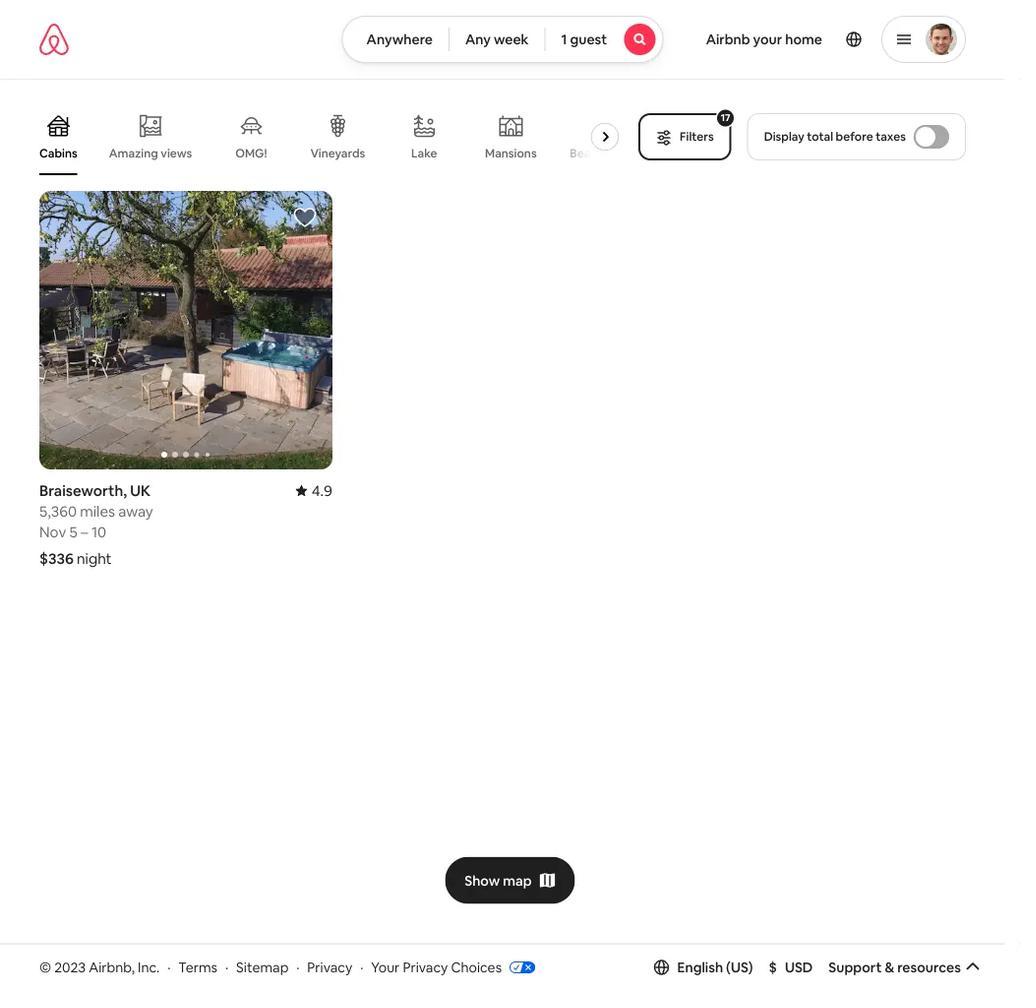 Task type: vqa. For each thing, say whether or not it's contained in the screenshot.
this
no



Task type: locate. For each thing, give the bounding box(es) containing it.
home
[[786, 31, 823, 48]]

$336
[[39, 549, 74, 568]]

lake
[[411, 146, 438, 161]]

privacy
[[307, 958, 353, 976], [403, 958, 448, 976]]

braiseworth,
[[39, 481, 127, 500]]

miles
[[80, 502, 115, 521]]

None search field
[[342, 16, 664, 63]]

mansions
[[485, 146, 537, 161]]

1 vertical spatial group
[[39, 191, 333, 470]]

any week button
[[449, 16, 546, 63]]

1 guest button
[[545, 16, 664, 63]]

privacy link
[[307, 958, 353, 976]]

sitemap link
[[236, 958, 289, 976]]

airbnb
[[706, 31, 751, 48]]

amazing
[[109, 145, 158, 161]]

2023
[[54, 958, 86, 976]]

add to wishlist: braiseworth, uk image
[[293, 206, 317, 229]]

privacy left your
[[307, 958, 353, 976]]

· left your
[[360, 958, 364, 976]]

terms
[[178, 958, 218, 976]]

none search field containing anywhere
[[342, 16, 664, 63]]

1 group from the top
[[39, 98, 632, 175]]

0 vertical spatial group
[[39, 98, 632, 175]]

any week
[[465, 31, 529, 48]]

2 group from the top
[[39, 191, 333, 470]]

uk
[[130, 481, 151, 500]]

cabins
[[39, 146, 77, 161]]

taxes
[[876, 129, 906, 144]]

airbnb,
[[89, 958, 135, 976]]

·
[[167, 958, 171, 976], [225, 958, 229, 976], [296, 958, 300, 976], [360, 958, 364, 976]]

english
[[678, 958, 723, 976]]

your
[[753, 31, 783, 48]]

1 horizontal spatial privacy
[[403, 958, 448, 976]]

$
[[769, 958, 777, 976]]

· left the privacy link
[[296, 958, 300, 976]]

group
[[39, 98, 632, 175], [39, 191, 333, 470]]

1 guest
[[561, 31, 607, 48]]

1 · from the left
[[167, 958, 171, 976]]

omg!
[[235, 146, 267, 161]]

guest
[[570, 31, 607, 48]]

any
[[465, 31, 491, 48]]

· right inc.
[[167, 958, 171, 976]]

your
[[371, 958, 400, 976]]

1 privacy from the left
[[307, 958, 353, 976]]

inc.
[[138, 958, 160, 976]]

show map
[[465, 872, 532, 889]]

beachfront
[[570, 146, 632, 161]]

© 2023 airbnb, inc. ·
[[39, 958, 171, 976]]

©
[[39, 958, 51, 976]]

$ usd
[[769, 958, 813, 976]]

&
[[885, 958, 895, 976]]

· right terms link
[[225, 958, 229, 976]]

5,360
[[39, 502, 77, 521]]

week
[[494, 31, 529, 48]]

2 privacy from the left
[[403, 958, 448, 976]]

your privacy choices link
[[371, 958, 535, 977]]

privacy right your
[[403, 958, 448, 976]]

away
[[118, 502, 153, 521]]

views
[[161, 145, 192, 161]]

show map button
[[445, 857, 575, 904]]

0 horizontal spatial privacy
[[307, 958, 353, 976]]

3 · from the left
[[296, 958, 300, 976]]



Task type: describe. For each thing, give the bounding box(es) containing it.
support
[[829, 958, 882, 976]]

airbnb your home
[[706, 31, 823, 48]]

terms · sitemap · privacy
[[178, 958, 353, 976]]

filters
[[680, 129, 714, 144]]

4.9
[[312, 481, 333, 500]]

display total before taxes button
[[748, 113, 966, 160]]

show
[[465, 872, 500, 889]]

group containing amazing views
[[39, 98, 632, 175]]

resources
[[898, 958, 961, 976]]

10
[[91, 522, 106, 541]]

display
[[764, 129, 805, 144]]

1
[[561, 31, 567, 48]]

vineyards
[[310, 146, 365, 161]]

(us)
[[726, 958, 753, 976]]

airbnb your home link
[[694, 19, 835, 60]]

–
[[81, 522, 88, 541]]

sitemap
[[236, 958, 289, 976]]

total
[[807, 129, 834, 144]]

choices
[[451, 958, 502, 976]]

support & resources button
[[829, 958, 981, 976]]

profile element
[[687, 0, 966, 79]]

nov
[[39, 522, 66, 541]]

night
[[77, 549, 112, 568]]

filters button
[[639, 113, 732, 160]]

braiseworth, uk 5,360 miles away nov 5 – 10 $336 night
[[39, 481, 153, 568]]

english (us) button
[[654, 958, 753, 976]]

anywhere button
[[342, 16, 450, 63]]

map
[[503, 872, 532, 889]]

usd
[[785, 958, 813, 976]]

4.9 out of 5 average rating image
[[296, 481, 333, 500]]

4 · from the left
[[360, 958, 364, 976]]

anywhere
[[367, 31, 433, 48]]

2 · from the left
[[225, 958, 229, 976]]

terms link
[[178, 958, 218, 976]]

support & resources
[[829, 958, 961, 976]]

your privacy choices
[[371, 958, 502, 976]]

5
[[69, 522, 78, 541]]

english (us)
[[678, 958, 753, 976]]

display total before taxes
[[764, 129, 906, 144]]

before
[[836, 129, 874, 144]]

amazing views
[[109, 145, 192, 161]]



